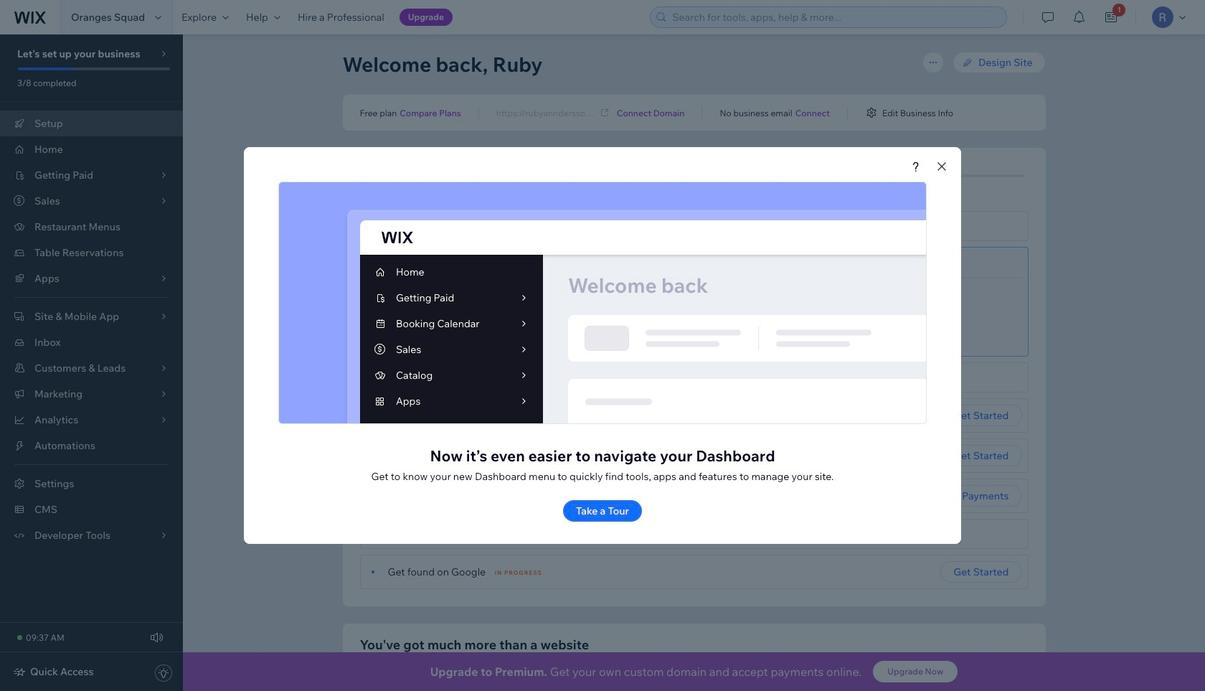 Task type: locate. For each thing, give the bounding box(es) containing it.
Search for tools, apps, help & more... field
[[668, 7, 1003, 27]]

sidebar element
[[0, 34, 183, 691]]



Task type: describe. For each thing, give the bounding box(es) containing it.
e.g., mystunningwebsite.com field
[[406, 315, 623, 335]]



Task type: vqa. For each thing, say whether or not it's contained in the screenshot.
a
no



